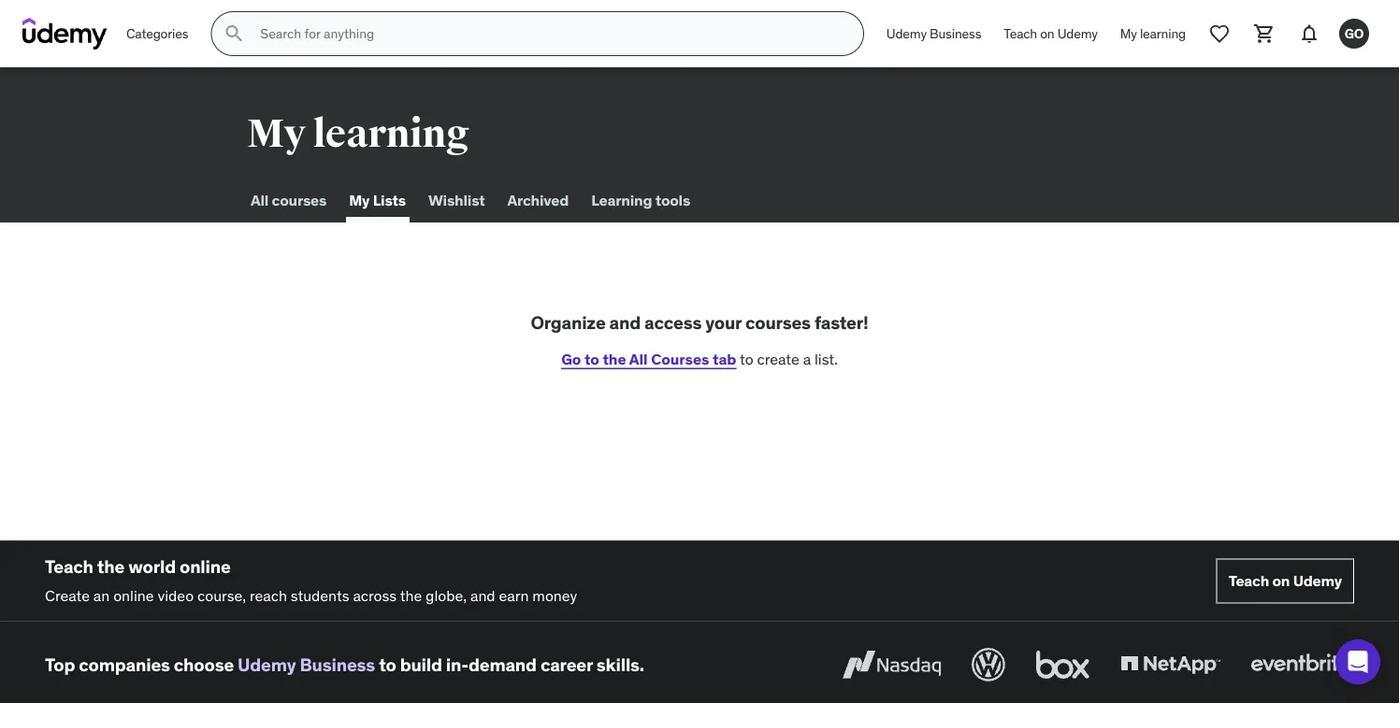 Task type: vqa. For each thing, say whether or not it's contained in the screenshot.
lists
yes



Task type: describe. For each thing, give the bounding box(es) containing it.
career
[[541, 654, 593, 676]]

1 horizontal spatial teach on udemy link
[[1217, 559, 1355, 604]]

2 horizontal spatial to
[[740, 349, 754, 368]]

top companies choose udemy business to build in-demand career skills.
[[45, 654, 645, 676]]

1 horizontal spatial udemy business link
[[876, 11, 993, 56]]

1 vertical spatial the
[[97, 556, 125, 578]]

categories
[[126, 25, 188, 42]]

my lists
[[349, 190, 406, 210]]

learning
[[592, 190, 653, 210]]

in-
[[446, 654, 469, 676]]

faster!
[[815, 312, 869, 334]]

go to the all courses tab to create a list.
[[562, 349, 838, 368]]

0 horizontal spatial my learning
[[247, 109, 469, 158]]

course,
[[197, 586, 246, 605]]

tools
[[656, 190, 691, 210]]

access
[[645, 312, 702, 334]]

1 horizontal spatial the
[[400, 586, 422, 605]]

1 vertical spatial business
[[300, 654, 375, 676]]

companies
[[79, 654, 170, 676]]

a
[[803, 349, 811, 368]]

archived
[[508, 190, 569, 210]]

0 horizontal spatial online
[[113, 586, 154, 605]]

box image
[[1032, 645, 1095, 686]]

my for my lists link
[[349, 190, 370, 210]]

wishlist
[[428, 190, 485, 210]]

top
[[45, 654, 75, 676]]

my for 'my learning' link
[[1121, 25, 1138, 42]]

1 vertical spatial my
[[247, 109, 306, 158]]

lists
[[373, 190, 406, 210]]

volkswagen image
[[969, 645, 1010, 686]]

0 horizontal spatial on
[[1041, 25, 1055, 42]]

0 vertical spatial teach on udemy link
[[993, 11, 1110, 56]]

an
[[93, 586, 110, 605]]

0 vertical spatial and
[[610, 312, 641, 334]]

world
[[128, 556, 176, 578]]

1 horizontal spatial teach
[[1004, 25, 1038, 42]]

wishlist link
[[425, 178, 489, 223]]

notifications image
[[1299, 22, 1321, 45]]

1 horizontal spatial to
[[585, 349, 600, 368]]

create
[[45, 586, 90, 605]]

courses
[[651, 349, 710, 368]]

submit search image
[[223, 22, 245, 45]]

eventbrite image
[[1247, 645, 1355, 686]]

1 vertical spatial courses
[[746, 312, 811, 334]]

organize and access your courses faster!
[[531, 312, 869, 334]]

choose
[[174, 654, 234, 676]]

across
[[353, 586, 397, 605]]

shopping cart with 0 items image
[[1254, 22, 1276, 45]]

your
[[706, 312, 742, 334]]



Task type: locate. For each thing, give the bounding box(es) containing it.
0 horizontal spatial to
[[379, 654, 396, 676]]

0 vertical spatial teach on udemy
[[1004, 25, 1098, 42]]

1 horizontal spatial online
[[180, 556, 231, 578]]

archived link
[[504, 178, 573, 223]]

0 horizontal spatial all
[[251, 190, 269, 210]]

the left globe,
[[400, 586, 422, 605]]

0 vertical spatial my
[[1121, 25, 1138, 42]]

1 vertical spatial and
[[471, 586, 496, 605]]

the up an
[[97, 556, 125, 578]]

0 vertical spatial business
[[930, 25, 982, 42]]

1 vertical spatial online
[[113, 586, 154, 605]]

go link
[[1333, 11, 1377, 56]]

and inside teach the world online create an online video course, reach students across the globe, and earn money
[[471, 586, 496, 605]]

courses
[[272, 190, 327, 210], [746, 312, 811, 334]]

0 horizontal spatial teach
[[45, 556, 93, 578]]

2 horizontal spatial the
[[603, 349, 627, 368]]

0 horizontal spatial the
[[97, 556, 125, 578]]

0 horizontal spatial courses
[[272, 190, 327, 210]]

to right go
[[585, 349, 600, 368]]

1 vertical spatial udemy business link
[[238, 654, 375, 676]]

list.
[[815, 349, 838, 368]]

1 horizontal spatial and
[[610, 312, 641, 334]]

the right go
[[603, 349, 627, 368]]

my left wishlist image
[[1121, 25, 1138, 42]]

my left the lists
[[349, 190, 370, 210]]

my learning up my lists
[[247, 109, 469, 158]]

to right 'tab'
[[740, 349, 754, 368]]

teach inside teach the world online create an online video course, reach students across the globe, and earn money
[[45, 556, 93, 578]]

all courses link
[[247, 178, 331, 223]]

my learning left wishlist image
[[1121, 25, 1187, 42]]

money
[[533, 586, 578, 605]]

2 horizontal spatial my
[[1121, 25, 1138, 42]]

categories button
[[115, 11, 200, 56]]

teach
[[1004, 25, 1038, 42], [45, 556, 93, 578], [1229, 572, 1270, 591]]

1 horizontal spatial my
[[349, 190, 370, 210]]

courses up create
[[746, 312, 811, 334]]

demand
[[469, 654, 537, 676]]

and up go to the all courses tab link
[[610, 312, 641, 334]]

1 vertical spatial learning
[[313, 109, 469, 158]]

nasdaq image
[[838, 645, 946, 686]]

online right an
[[113, 586, 154, 605]]

my learning
[[1121, 25, 1187, 42], [247, 109, 469, 158]]

and
[[610, 312, 641, 334], [471, 586, 496, 605]]

2 vertical spatial my
[[349, 190, 370, 210]]

1 horizontal spatial teach on udemy
[[1229, 572, 1343, 591]]

0 vertical spatial all
[[251, 190, 269, 210]]

wishlist image
[[1209, 22, 1231, 45]]

video
[[158, 586, 194, 605]]

skills.
[[597, 654, 645, 676]]

0 vertical spatial udemy business link
[[876, 11, 993, 56]]

udemy business link
[[876, 11, 993, 56], [238, 654, 375, 676]]

udemy image
[[22, 18, 108, 50]]

0 vertical spatial on
[[1041, 25, 1055, 42]]

students
[[291, 586, 350, 605]]

earn
[[499, 586, 529, 605]]

globe,
[[426, 586, 467, 605]]

to
[[585, 349, 600, 368], [740, 349, 754, 368], [379, 654, 396, 676]]

netapp image
[[1117, 645, 1225, 686]]

tab
[[713, 349, 737, 368]]

0 vertical spatial my learning
[[1121, 25, 1187, 42]]

teach on udemy link
[[993, 11, 1110, 56], [1217, 559, 1355, 604]]

1 vertical spatial on
[[1273, 572, 1291, 591]]

the
[[603, 349, 627, 368], [97, 556, 125, 578], [400, 586, 422, 605]]

all
[[251, 190, 269, 210], [630, 349, 648, 368]]

1 horizontal spatial business
[[930, 25, 982, 42]]

2 horizontal spatial teach
[[1229, 572, 1270, 591]]

0 horizontal spatial udemy business link
[[238, 654, 375, 676]]

1 vertical spatial teach on udemy link
[[1217, 559, 1355, 604]]

go
[[1345, 25, 1365, 42]]

to left build
[[379, 654, 396, 676]]

2 vertical spatial the
[[400, 586, 422, 605]]

0 horizontal spatial teach on udemy link
[[993, 11, 1110, 56]]

1 vertical spatial all
[[630, 349, 648, 368]]

my lists link
[[346, 178, 410, 223]]

build
[[400, 654, 442, 676]]

0 horizontal spatial learning
[[313, 109, 469, 158]]

teach on udemy
[[1004, 25, 1098, 42], [1229, 572, 1343, 591]]

and left earn
[[471, 586, 496, 605]]

0 vertical spatial the
[[603, 349, 627, 368]]

my up all courses
[[247, 109, 306, 158]]

1 horizontal spatial on
[[1273, 572, 1291, 591]]

learning up the lists
[[313, 109, 469, 158]]

0 horizontal spatial and
[[471, 586, 496, 605]]

organize
[[531, 312, 606, 334]]

0 vertical spatial learning
[[1141, 25, 1187, 42]]

1 horizontal spatial my learning
[[1121, 25, 1187, 42]]

0 horizontal spatial business
[[300, 654, 375, 676]]

my
[[1121, 25, 1138, 42], [247, 109, 306, 158], [349, 190, 370, 210]]

business
[[930, 25, 982, 42], [300, 654, 375, 676]]

0 horizontal spatial my
[[247, 109, 306, 158]]

learning
[[1141, 25, 1187, 42], [313, 109, 469, 158]]

my learning inside 'my learning' link
[[1121, 25, 1187, 42]]

0 horizontal spatial teach on udemy
[[1004, 25, 1098, 42]]

learning tools link
[[588, 178, 694, 223]]

0 vertical spatial courses
[[272, 190, 327, 210]]

learning tools
[[592, 190, 691, 210]]

my learning link
[[1110, 11, 1198, 56]]

go to the all courses tab link
[[562, 349, 737, 368]]

teach the world online create an online video course, reach students across the globe, and earn money
[[45, 556, 578, 605]]

learning left wishlist image
[[1141, 25, 1187, 42]]

1 horizontal spatial all
[[630, 349, 648, 368]]

1 horizontal spatial learning
[[1141, 25, 1187, 42]]

on
[[1041, 25, 1055, 42], [1273, 572, 1291, 591]]

1 horizontal spatial courses
[[746, 312, 811, 334]]

udemy business
[[887, 25, 982, 42]]

0 vertical spatial online
[[180, 556, 231, 578]]

create
[[757, 349, 800, 368]]

udemy
[[887, 25, 927, 42], [1058, 25, 1098, 42], [1294, 572, 1343, 591], [238, 654, 296, 676]]

online up course,
[[180, 556, 231, 578]]

Search for anything text field
[[257, 18, 841, 50]]

online
[[180, 556, 231, 578], [113, 586, 154, 605]]

reach
[[250, 586, 287, 605]]

all courses
[[251, 190, 327, 210]]

1 vertical spatial my learning
[[247, 109, 469, 158]]

go
[[562, 349, 581, 368]]

1 vertical spatial teach on udemy
[[1229, 572, 1343, 591]]

courses left my lists
[[272, 190, 327, 210]]



